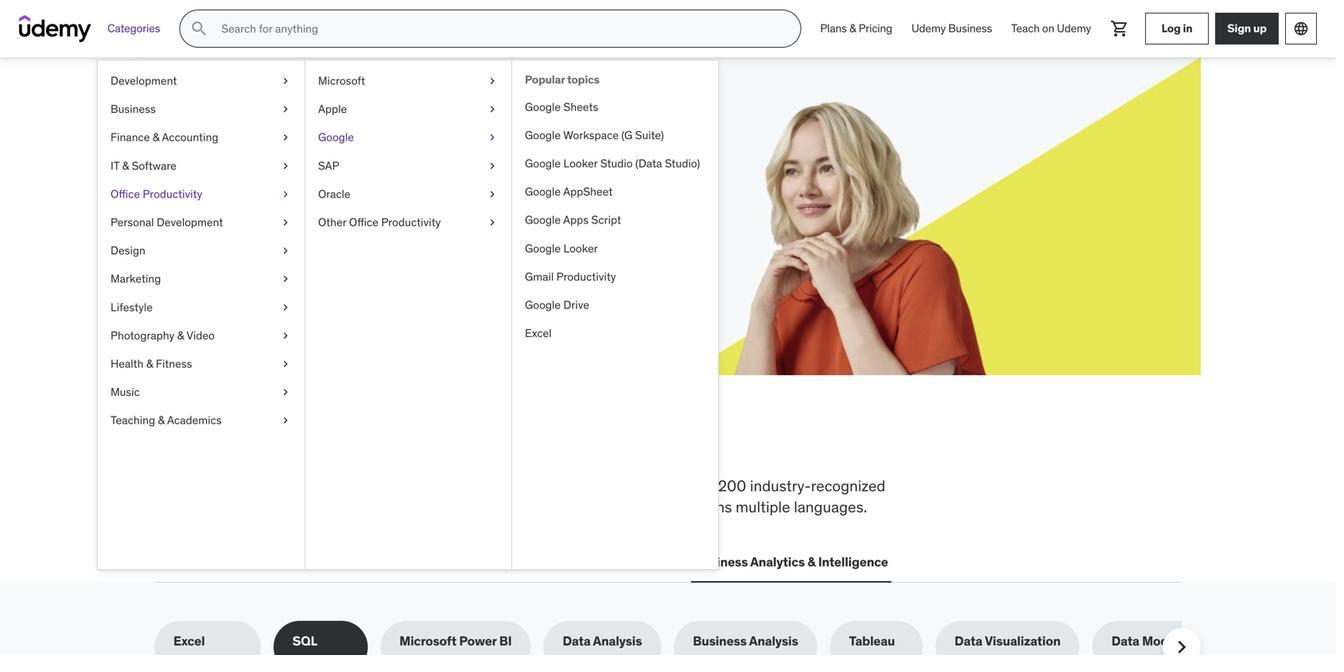 Task type: describe. For each thing, give the bounding box(es) containing it.
well-
[[392, 498, 425, 517]]

teach on udemy link
[[1002, 10, 1101, 48]]

course.
[[375, 166, 417, 182]]

our
[[250, 498, 272, 517]]

0 vertical spatial your
[[329, 126, 387, 159]]

science
[[514, 554, 562, 570]]

catalog
[[275, 498, 325, 517]]

a
[[365, 166, 372, 182]]

teach on udemy
[[1011, 21, 1091, 36]]

photography
[[111, 328, 174, 343]]

& for pricing
[[849, 21, 856, 36]]

google for google appsheet
[[525, 185, 561, 199]]

up
[[1254, 21, 1267, 35]]

shopping cart with 0 items image
[[1110, 19, 1129, 38]]

data visualization
[[955, 633, 1061, 650]]

it for it & software
[[111, 159, 119, 173]]

oracle
[[318, 187, 351, 201]]

apple
[[318, 102, 347, 116]]

spans
[[692, 498, 732, 517]]

need
[[418, 424, 495, 465]]

office productivity
[[111, 187, 202, 201]]

log in
[[1162, 21, 1193, 35]]

it certifications button
[[282, 543, 383, 582]]

bi
[[499, 633, 512, 650]]

data for data science
[[484, 554, 512, 570]]

studio)
[[665, 156, 700, 171]]

covering
[[154, 476, 215, 496]]

content
[[608, 476, 660, 496]]

drive
[[564, 298, 589, 312]]

(g
[[621, 128, 633, 142]]

modeling
[[1142, 633, 1198, 650]]

200
[[718, 476, 746, 496]]

sap
[[318, 159, 339, 173]]

finance & accounting
[[111, 130, 218, 145]]

popular topics
[[525, 72, 600, 87]]

office productivity link
[[98, 180, 305, 208]]

google for google sheets
[[525, 100, 561, 114]]

it certifications
[[286, 554, 380, 570]]

xsmall image for it & software
[[279, 158, 292, 174]]

just
[[483, 166, 504, 182]]

it & software
[[111, 159, 177, 173]]

languages.
[[794, 498, 867, 517]]

data analysis
[[563, 633, 642, 650]]

with
[[338, 166, 362, 182]]

xsmall image for personal development
[[279, 215, 292, 230]]

excel inside the google element
[[525, 326, 552, 340]]

industry-
[[750, 476, 811, 496]]

xsmall image for apple
[[486, 101, 499, 117]]

to
[[378, 476, 391, 496]]

& for accounting
[[153, 130, 159, 145]]

xsmall image for music
[[279, 385, 292, 400]]

business link
[[98, 95, 305, 123]]

you
[[355, 424, 412, 465]]

fitness
[[156, 357, 192, 371]]

it & software link
[[98, 152, 305, 180]]

google apps script
[[525, 213, 621, 227]]

categories button
[[98, 10, 170, 48]]

xsmall image for sap
[[486, 158, 499, 174]]

skills inside covering critical workplace skills to technical topics, including prep content for over 200 industry-recognized certifications, our catalog supports well-rounded professional development and spans multiple languages.
[[340, 476, 374, 496]]

health & fitness link
[[98, 350, 305, 378]]

xsmall image for other office productivity
[[486, 215, 499, 230]]

teaching & academics
[[111, 413, 222, 428]]

design
[[111, 243, 145, 258]]

productivity for gmail productivity
[[556, 270, 616, 284]]

web development button
[[154, 543, 270, 582]]

log
[[1162, 21, 1181, 35]]

popular
[[525, 72, 565, 87]]

xsmall image for finance & accounting
[[279, 130, 292, 145]]

place
[[601, 424, 684, 465]]

for inside covering critical workplace skills to technical topics, including prep content for over 200 industry-recognized certifications, our catalog supports well-rounded professional development and spans multiple languages.
[[664, 476, 682, 496]]

appsheet
[[563, 185, 613, 199]]

looker for google looker
[[564, 241, 598, 256]]

web development
[[157, 554, 267, 570]]

academics
[[167, 413, 222, 428]]

google drive
[[525, 298, 589, 312]]

marketing
[[111, 272, 161, 286]]

udemy business
[[912, 21, 992, 36]]

plans & pricing link
[[811, 10, 902, 48]]

google sheets link
[[512, 93, 718, 121]]

critical
[[218, 476, 264, 496]]

google drive link
[[512, 291, 718, 319]]

rounded
[[425, 498, 482, 517]]

at
[[469, 166, 480, 182]]

tableau
[[849, 633, 895, 650]]

it for it certifications
[[286, 554, 296, 570]]

xsmall image for lifestyle
[[279, 300, 292, 315]]

development
[[571, 498, 660, 517]]

health
[[111, 357, 144, 371]]

(data
[[635, 156, 662, 171]]

google looker studio (data studio)
[[525, 156, 700, 171]]

xsmall image for marketing
[[279, 271, 292, 287]]

business analytics & intelligence
[[694, 554, 888, 570]]

google for google looker studio (data studio)
[[525, 156, 561, 171]]

certifications
[[299, 554, 380, 570]]

teaching
[[111, 413, 155, 428]]

xsmall image for oracle
[[486, 186, 499, 202]]

sign
[[1228, 21, 1251, 35]]

data science button
[[481, 543, 565, 582]]

google element
[[511, 60, 718, 570]]

Search for anything text field
[[218, 15, 781, 42]]

development for personal
[[157, 215, 223, 229]]

google workspace (g suite) link
[[512, 121, 718, 150]]

photography & video link
[[98, 322, 305, 350]]

visualization
[[985, 633, 1061, 650]]

technical
[[395, 476, 456, 496]]

data for data analysis
[[563, 633, 591, 650]]

choose a language image
[[1293, 21, 1309, 37]]

plans
[[820, 21, 847, 36]]

development inside development link
[[111, 74, 177, 88]]

business for business analysis
[[693, 633, 747, 650]]

intelligence
[[818, 554, 888, 570]]

business for business analytics & intelligence
[[694, 554, 748, 570]]

xsmall image for office productivity
[[279, 186, 292, 202]]



Task type: locate. For each thing, give the bounding box(es) containing it.
2 horizontal spatial productivity
[[556, 270, 616, 284]]

& right health
[[146, 357, 153, 371]]

& inside photography & video link
[[177, 328, 184, 343]]

it down finance
[[111, 159, 119, 173]]

microsoft power bi
[[400, 633, 512, 650]]

xsmall image
[[279, 73, 292, 89], [279, 158, 292, 174], [486, 158, 499, 174], [486, 186, 499, 202], [486, 215, 499, 230], [279, 243, 292, 259], [279, 328, 292, 344], [279, 356, 292, 372], [279, 385, 292, 400]]

& right finance
[[153, 130, 159, 145]]

suite)
[[635, 128, 664, 142]]

& for fitness
[[146, 357, 153, 371]]

data left visualization
[[955, 633, 983, 650]]

in right log
[[1183, 21, 1193, 35]]

all
[[154, 424, 201, 465]]

& right plans
[[849, 21, 856, 36]]

sheets
[[564, 100, 598, 114]]

microsoft left power in the bottom left of the page
[[400, 633, 457, 650]]

1 analysis from the left
[[593, 633, 642, 650]]

& left video
[[177, 328, 184, 343]]

business
[[948, 21, 992, 36], [111, 102, 156, 116], [694, 554, 748, 570], [693, 633, 747, 650]]

other office productivity
[[318, 215, 441, 229]]

udemy
[[912, 21, 946, 36], [1057, 21, 1091, 36]]

xsmall image inside oracle link
[[486, 186, 499, 202]]

xsmall image inside sap link
[[486, 158, 499, 174]]

1 vertical spatial microsoft
[[400, 633, 457, 650]]

power
[[459, 633, 497, 650]]

all the skills you need in one place
[[154, 424, 684, 465]]

analysis
[[593, 633, 642, 650], [749, 633, 798, 650]]

1 vertical spatial looker
[[564, 241, 598, 256]]

google for google
[[318, 130, 354, 145]]

0 vertical spatial development
[[111, 74, 177, 88]]

one
[[538, 424, 595, 465]]

xsmall image inside music link
[[279, 385, 292, 400]]

1 vertical spatial in
[[501, 424, 532, 465]]

design link
[[98, 237, 305, 265]]

teach
[[1011, 21, 1040, 36]]

2 analysis from the left
[[749, 633, 798, 650]]

other office productivity link
[[305, 208, 511, 237]]

communication
[[581, 554, 675, 570]]

0 horizontal spatial for
[[288, 126, 325, 159]]

1 horizontal spatial your
[[329, 126, 387, 159]]

xsmall image inside teaching & academics link
[[279, 413, 292, 429]]

business analysis
[[693, 633, 798, 650]]

1 vertical spatial office
[[349, 215, 379, 229]]

xsmall image for development
[[279, 73, 292, 89]]

& right analytics
[[808, 554, 816, 570]]

xsmall image for design
[[279, 243, 292, 259]]

skills up workplace
[[264, 424, 349, 465]]

0 horizontal spatial productivity
[[143, 187, 202, 201]]

oracle link
[[305, 180, 511, 208]]

other
[[318, 215, 346, 229]]

2 udemy from the left
[[1057, 21, 1091, 36]]

1 horizontal spatial productivity
[[381, 215, 441, 229]]

for up and
[[664, 476, 682, 496]]

xsmall image inside personal development link
[[279, 215, 292, 230]]

& inside finance & accounting link
[[153, 130, 159, 145]]

1 udemy from the left
[[912, 21, 946, 36]]

2 vertical spatial productivity
[[556, 270, 616, 284]]

excel link
[[512, 319, 718, 348]]

0 vertical spatial office
[[111, 187, 140, 201]]

1 vertical spatial productivity
[[381, 215, 441, 229]]

analysis for business analysis
[[749, 633, 798, 650]]

1 horizontal spatial microsoft
[[400, 633, 457, 650]]

xsmall image inside finance & accounting link
[[279, 130, 292, 145]]

0 horizontal spatial udemy
[[912, 21, 946, 36]]

workplace
[[267, 476, 337, 496]]

0 horizontal spatial in
[[501, 424, 532, 465]]

& inside teaching & academics link
[[158, 413, 165, 428]]

google apps script link
[[512, 206, 718, 234]]

& inside "health & fitness" link
[[146, 357, 153, 371]]

data right the bi
[[563, 633, 591, 650]]

analysis for data analysis
[[593, 633, 642, 650]]

microsoft inside topic filters 'element'
[[400, 633, 457, 650]]

& inside plans & pricing link
[[849, 21, 856, 36]]

& left software
[[122, 159, 129, 173]]

looker inside google looker studio (data studio) link
[[564, 156, 598, 171]]

skills for your future expand your potential with a course. starting at just $12.99 through dec 15.
[[212, 126, 504, 200]]

xsmall image inside photography & video link
[[279, 328, 292, 344]]

& for software
[[122, 159, 129, 173]]

google down gmail
[[525, 298, 561, 312]]

google for google looker
[[525, 241, 561, 256]]

google up google appsheet
[[525, 156, 561, 171]]

1 vertical spatial excel
[[173, 633, 205, 650]]

xsmall image for health & fitness
[[279, 356, 292, 372]]

xsmall image for google
[[486, 130, 499, 145]]

xsmall image inside design link
[[279, 243, 292, 259]]

productivity down oracle link
[[381, 215, 441, 229]]

xsmall image for photography & video
[[279, 328, 292, 344]]

google up google apps script
[[525, 185, 561, 199]]

& for academics
[[158, 413, 165, 428]]

1 horizontal spatial it
[[286, 554, 296, 570]]

music link
[[98, 378, 305, 407]]

looker
[[564, 156, 598, 171], [564, 241, 598, 256]]

script
[[591, 213, 621, 227]]

development link
[[98, 67, 305, 95]]

xsmall image inside the business link
[[279, 101, 292, 117]]

prep
[[573, 476, 604, 496]]

finance
[[111, 130, 150, 145]]

0 horizontal spatial it
[[111, 159, 119, 173]]

looker for google looker studio (data studio)
[[564, 156, 598, 171]]

potential
[[285, 166, 335, 182]]

1 vertical spatial your
[[257, 166, 282, 182]]

&
[[849, 21, 856, 36], [153, 130, 159, 145], [122, 159, 129, 173], [177, 328, 184, 343], [146, 357, 153, 371], [158, 413, 165, 428], [808, 554, 816, 570]]

office right other
[[349, 215, 379, 229]]

topics
[[567, 72, 600, 87]]

health & fitness
[[111, 357, 192, 371]]

and
[[663, 498, 689, 517]]

udemy business link
[[902, 10, 1002, 48]]

& inside business analytics & intelligence button
[[808, 554, 816, 570]]

xsmall image inside office productivity link
[[279, 186, 292, 202]]

0 horizontal spatial your
[[257, 166, 282, 182]]

xsmall image for teaching & academics
[[279, 413, 292, 429]]

xsmall image
[[486, 73, 499, 89], [279, 101, 292, 117], [486, 101, 499, 117], [279, 130, 292, 145], [486, 130, 499, 145], [279, 186, 292, 202], [279, 215, 292, 230], [279, 271, 292, 287], [279, 300, 292, 315], [279, 413, 292, 429]]

starting
[[420, 166, 466, 182]]

xsmall image inside 'marketing' link
[[279, 271, 292, 287]]

google link
[[305, 123, 511, 152]]

topics,
[[459, 476, 504, 496]]

google looker link
[[512, 234, 718, 263]]

google for google workspace (g suite)
[[525, 128, 561, 142]]

google inside 'link'
[[525, 128, 561, 142]]

for inside skills for your future expand your potential with a course. starting at just $12.99 through dec 15.
[[288, 126, 325, 159]]

xsmall image inside google link
[[486, 130, 499, 145]]

productivity up drive
[[556, 270, 616, 284]]

data for data visualization
[[955, 633, 983, 650]]

0 horizontal spatial microsoft
[[318, 74, 365, 88]]

accounting
[[162, 130, 218, 145]]

0 horizontal spatial excel
[[173, 633, 205, 650]]

1 horizontal spatial udemy
[[1057, 21, 1091, 36]]

in up including
[[501, 424, 532, 465]]

business analytics & intelligence button
[[691, 543, 892, 582]]

analytics
[[750, 554, 805, 570]]

microsoft up apple
[[318, 74, 365, 88]]

0 vertical spatial skills
[[264, 424, 349, 465]]

submit search image
[[190, 19, 209, 38]]

it inside button
[[286, 554, 296, 570]]

google for google apps script
[[525, 213, 561, 227]]

xsmall image inside "health & fitness" link
[[279, 356, 292, 372]]

the
[[207, 424, 258, 465]]

business inside topic filters 'element'
[[693, 633, 747, 650]]

0 vertical spatial looker
[[564, 156, 598, 171]]

excel inside topic filters 'element'
[[173, 633, 205, 650]]

productivity for office productivity
[[143, 187, 202, 201]]

0 horizontal spatial office
[[111, 187, 140, 201]]

& for video
[[177, 328, 184, 343]]

business inside button
[[694, 554, 748, 570]]

apple link
[[305, 95, 511, 123]]

apps
[[563, 213, 589, 227]]

productivity up personal development
[[143, 187, 202, 201]]

udemy right on
[[1057, 21, 1091, 36]]

google looker studio (data studio) link
[[512, 150, 718, 178]]

google up gmail
[[525, 241, 561, 256]]

development down 'categories' dropdown button
[[111, 74, 177, 88]]

microsoft for microsoft power bi
[[400, 633, 457, 650]]

for
[[288, 126, 325, 159], [664, 476, 682, 496]]

your up with at the top
[[329, 126, 387, 159]]

covering critical workplace skills to technical topics, including prep content for over 200 industry-recognized certifications, our catalog supports well-rounded professional development and spans multiple languages.
[[154, 476, 886, 517]]

looker down apps
[[564, 241, 598, 256]]

music
[[111, 385, 140, 399]]

0 vertical spatial in
[[1183, 21, 1193, 35]]

0 vertical spatial for
[[288, 126, 325, 159]]

& right 'teaching'
[[158, 413, 165, 428]]

marketing link
[[98, 265, 305, 293]]

skills
[[212, 126, 283, 159]]

supports
[[329, 498, 389, 517]]

data modeling
[[1112, 633, 1198, 650]]

including
[[508, 476, 570, 496]]

it inside 'link'
[[111, 159, 119, 173]]

microsoft for microsoft
[[318, 74, 365, 88]]

google for google drive
[[525, 298, 561, 312]]

xsmall image inside development link
[[279, 73, 292, 89]]

1 horizontal spatial office
[[349, 215, 379, 229]]

development for web
[[187, 554, 267, 570]]

google
[[525, 100, 561, 114], [525, 128, 561, 142], [318, 130, 354, 145], [525, 156, 561, 171], [525, 185, 561, 199], [525, 213, 561, 227], [525, 241, 561, 256], [525, 298, 561, 312]]

dec
[[301, 184, 324, 200]]

xsmall image inside lifestyle link
[[279, 300, 292, 315]]

2 vertical spatial development
[[187, 554, 267, 570]]

development inside personal development link
[[157, 215, 223, 229]]

pricing
[[859, 21, 893, 36]]

xsmall image inside apple link
[[486, 101, 499, 117]]

data for data modeling
[[1112, 633, 1140, 650]]

udemy image
[[19, 15, 91, 42]]

xsmall image inside it & software 'link'
[[279, 158, 292, 174]]

looker up appsheet
[[564, 156, 598, 171]]

sap link
[[305, 152, 511, 180]]

development inside web development button
[[187, 554, 267, 570]]

personal development
[[111, 215, 223, 229]]

leadership
[[399, 554, 465, 570]]

1 vertical spatial skills
[[340, 476, 374, 496]]

google down apple
[[318, 130, 354, 145]]

1 vertical spatial development
[[157, 215, 223, 229]]

personal
[[111, 215, 154, 229]]

office up personal
[[111, 187, 140, 201]]

0 horizontal spatial analysis
[[593, 633, 642, 650]]

& inside it & software 'link'
[[122, 159, 129, 173]]

looker inside google looker link
[[564, 241, 598, 256]]

0 vertical spatial microsoft
[[318, 74, 365, 88]]

0 vertical spatial excel
[[525, 326, 552, 340]]

google down google sheets
[[525, 128, 561, 142]]

google appsheet
[[525, 185, 613, 199]]

google left apps
[[525, 213, 561, 227]]

1 horizontal spatial in
[[1183, 21, 1193, 35]]

development
[[111, 74, 177, 88], [157, 215, 223, 229], [187, 554, 267, 570]]

0 vertical spatial it
[[111, 159, 119, 173]]

google looker
[[525, 241, 598, 256]]

skills up supports
[[340, 476, 374, 496]]

productivity inside the google element
[[556, 270, 616, 284]]

data left 'science'
[[484, 554, 512, 570]]

15.
[[327, 184, 342, 200]]

data inside button
[[484, 554, 512, 570]]

development right web
[[187, 554, 267, 570]]

1 vertical spatial it
[[286, 554, 296, 570]]

xsmall image for business
[[279, 101, 292, 117]]

udemy right pricing
[[912, 21, 946, 36]]

it left certifications
[[286, 554, 296, 570]]

expand
[[212, 166, 254, 182]]

1 horizontal spatial excel
[[525, 326, 552, 340]]

workspace
[[563, 128, 619, 142]]

xsmall image for microsoft
[[486, 73, 499, 89]]

for up potential
[[288, 126, 325, 159]]

lifestyle link
[[98, 293, 305, 322]]

your up through
[[257, 166, 282, 182]]

data
[[484, 554, 512, 570], [563, 633, 591, 650], [955, 633, 983, 650], [1112, 633, 1140, 650]]

1 horizontal spatial for
[[664, 476, 682, 496]]

professional
[[485, 498, 568, 517]]

gmail productivity link
[[512, 263, 718, 291]]

next image
[[1169, 635, 1195, 655]]

1 vertical spatial for
[[664, 476, 682, 496]]

data left the modeling
[[1112, 633, 1140, 650]]

google down popular
[[525, 100, 561, 114]]

2 looker from the top
[[564, 241, 598, 256]]

future
[[392, 126, 470, 159]]

xsmall image inside microsoft link
[[486, 73, 499, 89]]

development down office productivity link
[[157, 215, 223, 229]]

xsmall image inside other office productivity link
[[486, 215, 499, 230]]

topic filters element
[[154, 621, 1217, 655]]

0 vertical spatial productivity
[[143, 187, 202, 201]]

1 horizontal spatial analysis
[[749, 633, 798, 650]]

business for business
[[111, 102, 156, 116]]

video
[[186, 328, 215, 343]]

microsoft link
[[305, 67, 511, 95]]

1 looker from the top
[[564, 156, 598, 171]]



Task type: vqa. For each thing, say whether or not it's contained in the screenshot.
4th small image from the top
no



